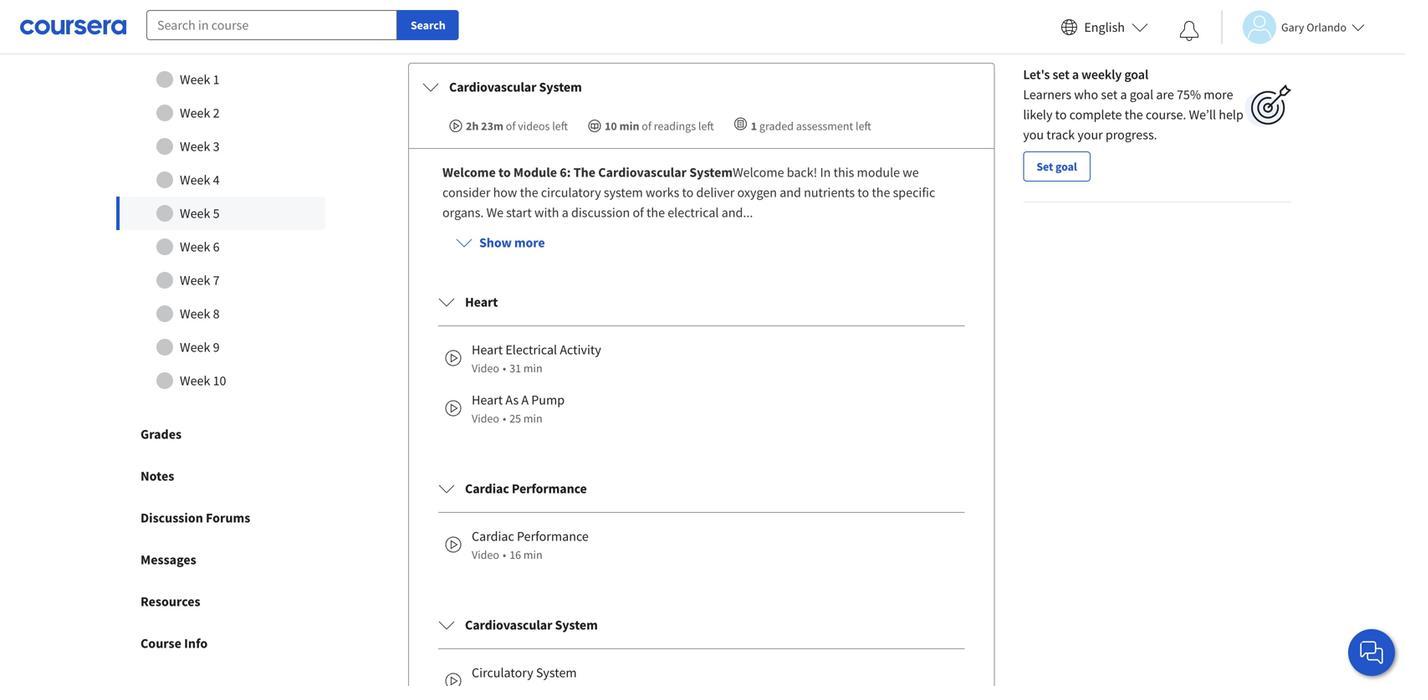 Task type: locate. For each thing, give the bounding box(es) containing it.
• left 16
[[503, 547, 506, 562]]

of down system
[[633, 204, 644, 221]]

of left readings
[[642, 118, 652, 134]]

week 5 link
[[116, 197, 326, 230]]

week inside week 5 link
[[180, 205, 210, 222]]

min right 31
[[524, 361, 543, 376]]

back!
[[787, 164, 818, 181]]

system up circulatory system in the left of the page
[[555, 617, 598, 634]]

2 • from the top
[[503, 411, 506, 426]]

week 4 link
[[116, 163, 326, 197]]

heart inside heart dropdown button
[[465, 294, 498, 311]]

1 week from the top
[[180, 71, 210, 88]]

performance
[[512, 480, 587, 497], [517, 528, 589, 545]]

2 vertical spatial cardiovascular
[[465, 617, 553, 634]]

goal inside learners who set a goal are 75% more likely to complete the course. we'll help you track your progress.
[[1130, 86, 1154, 103]]

week inside week 10 link
[[180, 372, 210, 389]]

1 horizontal spatial left
[[699, 118, 714, 134]]

week 10 link
[[116, 364, 326, 398]]

8 week from the top
[[180, 306, 210, 322]]

left
[[552, 118, 568, 134], [699, 118, 714, 134], [856, 118, 872, 134]]

coursera image
[[20, 14, 126, 40]]

a down weekly
[[1121, 86, 1128, 103]]

week for week 7
[[180, 272, 210, 289]]

0 vertical spatial set
[[1053, 66, 1070, 83]]

1 vertical spatial •
[[503, 411, 506, 426]]

week up week 2
[[180, 71, 210, 88]]

electrical
[[668, 204, 719, 221]]

week left 8
[[180, 306, 210, 322]]

week for week 1
[[180, 71, 210, 88]]

1 vertical spatial heart
[[472, 342, 503, 358]]

more up help
[[1204, 86, 1234, 103]]

deliver
[[697, 184, 735, 201]]

more down start
[[515, 234, 545, 251]]

1 graded assessment left
[[751, 118, 872, 134]]

system up the deliver
[[690, 164, 733, 181]]

track
[[1047, 126, 1076, 143]]

more inside show more button
[[515, 234, 545, 251]]

cardiac inside cardiac performance video • 16 min
[[472, 528, 514, 545]]

set goal
[[1037, 159, 1078, 174]]

week left 6
[[180, 239, 210, 255]]

gary orlando
[[1282, 20, 1347, 35]]

set up learners
[[1053, 66, 1070, 83]]

min right 25
[[524, 411, 543, 426]]

4
[[213, 172, 220, 188]]

2 video from the top
[[472, 411, 500, 426]]

of right 23m
[[506, 118, 516, 134]]

system right circulatory
[[536, 665, 577, 681]]

10 week from the top
[[180, 372, 210, 389]]

to
[[1056, 106, 1067, 123], [499, 164, 511, 181], [682, 184, 694, 201], [858, 184, 870, 201]]

min inside heart as a pump video • 25 min
[[524, 411, 543, 426]]

2 vertical spatial heart
[[472, 392, 503, 408]]

heart left electrical
[[472, 342, 503, 358]]

cardiovascular up system
[[599, 164, 687, 181]]

videos
[[518, 118, 550, 134]]

notes
[[141, 468, 174, 485]]

• inside heart electrical activity video • 31 min
[[503, 361, 506, 376]]

4 week from the top
[[180, 172, 210, 188]]

welcome for back!
[[733, 164, 785, 181]]

1 horizontal spatial a
[[1073, 66, 1080, 83]]

2 welcome from the left
[[733, 164, 785, 181]]

0 vertical spatial video
[[472, 361, 500, 376]]

week inside week 3 link
[[180, 138, 210, 155]]

week 3 link
[[116, 130, 326, 163]]

module
[[514, 164, 557, 181]]

heart inside heart as a pump video • 25 min
[[472, 392, 503, 408]]

6:
[[560, 164, 571, 181]]

1 • from the top
[[503, 361, 506, 376]]

2 vertical spatial goal
[[1056, 159, 1078, 174]]

left right readings
[[699, 118, 714, 134]]

2 vertical spatial a
[[562, 204, 569, 221]]

2 vertical spatial •
[[503, 547, 506, 562]]

nutrients
[[804, 184, 855, 201]]

week inside week 8 link
[[180, 306, 210, 322]]

0 horizontal spatial a
[[562, 204, 569, 221]]

likely
[[1024, 106, 1053, 123]]

0 horizontal spatial 1
[[213, 71, 220, 88]]

goal inside button
[[1056, 159, 1078, 174]]

cardiovascular up circulatory
[[465, 617, 553, 634]]

1 vertical spatial set
[[1102, 86, 1118, 103]]

cardiac up 16
[[472, 528, 514, 545]]

5 week from the top
[[180, 205, 210, 222]]

0 horizontal spatial more
[[515, 234, 545, 251]]

week inside week 2 link
[[180, 105, 210, 121]]

10 down week 9 link
[[213, 372, 226, 389]]

week left '7'
[[180, 272, 210, 289]]

heart left as
[[472, 392, 503, 408]]

a inside learners who set a goal are 75% more likely to complete the course. we'll help you track your progress.
[[1121, 86, 1128, 103]]

1 video from the top
[[472, 361, 500, 376]]

week for week 2
[[180, 105, 210, 121]]

0 horizontal spatial 10
[[213, 372, 226, 389]]

3 left from the left
[[856, 118, 872, 134]]

1 vertical spatial cardiac
[[472, 528, 514, 545]]

week 5
[[180, 205, 220, 222]]

show
[[480, 234, 512, 251]]

set down weekly
[[1102, 86, 1118, 103]]

cardiac up cardiac performance video • 16 min
[[465, 480, 509, 497]]

welcome up consider
[[443, 164, 496, 181]]

week left 9
[[180, 339, 210, 356]]

week 1
[[180, 71, 220, 88]]

heart
[[465, 294, 498, 311], [472, 342, 503, 358], [472, 392, 503, 408]]

show more button
[[443, 223, 559, 263]]

we
[[903, 164, 919, 181]]

1 up 2
[[213, 71, 220, 88]]

1 horizontal spatial 10
[[605, 118, 617, 134]]

1 vertical spatial cardiovascular
[[599, 164, 687, 181]]

cardiovascular system button up circulatory system link
[[425, 602, 979, 649]]

week inside week 1 link
[[180, 71, 210, 88]]

0 vertical spatial a
[[1073, 66, 1080, 83]]

0 horizontal spatial left
[[552, 118, 568, 134]]

• left 25
[[503, 411, 506, 426]]

1
[[213, 71, 220, 88], [751, 118, 757, 134]]

1 vertical spatial a
[[1121, 86, 1128, 103]]

1 left graded
[[751, 118, 757, 134]]

week inside week 9 link
[[180, 339, 210, 356]]

performance inside the cardiac performance "dropdown button"
[[512, 480, 587, 497]]

cardiovascular system up circulatory system in the left of the page
[[465, 617, 598, 634]]

week inside week 7 "link"
[[180, 272, 210, 289]]

organs.
[[443, 204, 484, 221]]

goal right weekly
[[1125, 66, 1149, 83]]

to inside learners who set a goal are 75% more likely to complete the course. we'll help you track your progress.
[[1056, 106, 1067, 123]]

weekly
[[1082, 66, 1122, 83]]

0 vertical spatial cardiovascular
[[449, 79, 537, 95]]

cardiac inside "dropdown button"
[[465, 480, 509, 497]]

1 vertical spatial performance
[[517, 528, 589, 545]]

week inside week 4 link
[[180, 172, 210, 188]]

heart electrical activity video • 31 min
[[472, 342, 602, 376]]

1 vertical spatial goal
[[1130, 86, 1154, 103]]

week for week 9
[[180, 339, 210, 356]]

1 vertical spatial 10
[[213, 372, 226, 389]]

goal right set
[[1056, 159, 1078, 174]]

video left 16
[[472, 547, 500, 562]]

cardiac performance
[[465, 480, 587, 497]]

resources
[[141, 593, 201, 610]]

9 week from the top
[[180, 339, 210, 356]]

31
[[510, 361, 521, 376]]

1 left from the left
[[552, 118, 568, 134]]

heart down show
[[465, 294, 498, 311]]

0 vertical spatial more
[[1204, 86, 1234, 103]]

notes link
[[100, 455, 341, 497]]

week left 2
[[180, 105, 210, 121]]

week 6
[[180, 239, 220, 255]]

week left '5' on the top left of the page
[[180, 205, 210, 222]]

week for week 3
[[180, 138, 210, 155]]

10 min of readings left
[[605, 118, 714, 134]]

discussion
[[141, 510, 203, 526]]

1 horizontal spatial welcome
[[733, 164, 785, 181]]

forums
[[206, 510, 250, 526]]

min right 16
[[524, 547, 543, 562]]

performance for cardiac performance
[[512, 480, 587, 497]]

a inside welcome back! in this module we consider how the circulatory system works to deliver oxygen and nutrients to the specific organs. we start with a discussion of the electrical and...
[[562, 204, 569, 221]]

1 vertical spatial cardiovascular system
[[465, 617, 598, 634]]

week down week 9
[[180, 372, 210, 389]]

heart inside heart electrical activity video • 31 min
[[472, 342, 503, 358]]

to up track
[[1056, 106, 1067, 123]]

more
[[1204, 86, 1234, 103], [515, 234, 545, 251]]

cardiovascular up 23m
[[449, 79, 537, 95]]

0 vertical spatial heart
[[465, 294, 498, 311]]

performance up cardiac performance video • 16 min
[[512, 480, 587, 497]]

cardiovascular system button up readings
[[409, 64, 994, 111]]

how
[[493, 184, 518, 201]]

goal for weekly
[[1125, 66, 1149, 83]]

let's set a weekly goal
[[1024, 66, 1149, 83]]

week left the 4
[[180, 172, 210, 188]]

more inside learners who set a goal are 75% more likely to complete the course. we'll help you track your progress.
[[1204, 86, 1234, 103]]

2 horizontal spatial left
[[856, 118, 872, 134]]

english button
[[1055, 0, 1156, 54]]

0 vertical spatial •
[[503, 361, 506, 376]]

video left 31
[[472, 361, 500, 376]]

cardiovascular system
[[449, 79, 582, 95], [465, 617, 598, 634]]

10
[[605, 118, 617, 134], [213, 372, 226, 389]]

0 horizontal spatial welcome
[[443, 164, 496, 181]]

• inside heart as a pump video • 25 min
[[503, 411, 506, 426]]

left right videos
[[552, 118, 568, 134]]

•
[[503, 361, 506, 376], [503, 411, 506, 426], [503, 547, 506, 562]]

goal left the are
[[1130, 86, 1154, 103]]

2 left from the left
[[699, 118, 714, 134]]

video left 25
[[472, 411, 500, 426]]

2 week from the top
[[180, 105, 210, 121]]

week 9
[[180, 339, 220, 356]]

let's
[[1024, 66, 1051, 83]]

10 up welcome to module 6: the cardiovascular system
[[605, 118, 617, 134]]

week for week 10
[[180, 372, 210, 389]]

3 video from the top
[[472, 547, 500, 562]]

1 horizontal spatial more
[[1204, 86, 1234, 103]]

welcome up oxygen
[[733, 164, 785, 181]]

welcome to module 6: the cardiovascular system
[[443, 164, 733, 181]]

video inside cardiac performance video • 16 min
[[472, 547, 500, 562]]

cardiac for cardiac performance video • 16 min
[[472, 528, 514, 545]]

0 vertical spatial cardiac
[[465, 480, 509, 497]]

circulatory
[[541, 184, 601, 201]]

2 horizontal spatial a
[[1121, 86, 1128, 103]]

1 vertical spatial more
[[515, 234, 545, 251]]

0 vertical spatial performance
[[512, 480, 587, 497]]

23m
[[481, 118, 504, 134]]

circulatory
[[472, 665, 534, 681]]

discussion forums
[[141, 510, 250, 526]]

performance inside cardiac performance video • 16 min
[[517, 528, 589, 545]]

week
[[180, 71, 210, 88], [180, 105, 210, 121], [180, 138, 210, 155], [180, 172, 210, 188], [180, 205, 210, 222], [180, 239, 210, 255], [180, 272, 210, 289], [180, 306, 210, 322], [180, 339, 210, 356], [180, 372, 210, 389]]

7 week from the top
[[180, 272, 210, 289]]

and
[[780, 184, 802, 201]]

week 6 link
[[116, 230, 326, 264]]

week for week 8
[[180, 306, 210, 322]]

week 8 link
[[116, 297, 326, 331]]

cardiovascular system button
[[409, 64, 994, 111], [425, 602, 979, 649]]

16
[[510, 547, 521, 562]]

1 vertical spatial video
[[472, 411, 500, 426]]

• inside cardiac performance video • 16 min
[[503, 547, 506, 562]]

2 vertical spatial video
[[472, 547, 500, 562]]

week for week 5
[[180, 205, 210, 222]]

3 • from the top
[[503, 547, 506, 562]]

you
[[1024, 126, 1044, 143]]

to up electrical
[[682, 184, 694, 201]]

3 week from the top
[[180, 138, 210, 155]]

set inside learners who set a goal are 75% more likely to complete the course. we'll help you track your progress.
[[1102, 86, 1118, 103]]

course info
[[141, 635, 208, 652]]

1 horizontal spatial set
[[1102, 86, 1118, 103]]

left right assessment
[[856, 118, 872, 134]]

cardiac performance button
[[425, 465, 979, 512]]

are
[[1157, 86, 1175, 103]]

performance up 16
[[517, 528, 589, 545]]

1 welcome from the left
[[443, 164, 496, 181]]

week 8
[[180, 306, 220, 322]]

welcome inside welcome back! in this module we consider how the circulatory system works to deliver oxygen and nutrients to the specific organs. we start with a discussion of the electrical and...
[[733, 164, 785, 181]]

system inside circulatory system link
[[536, 665, 577, 681]]

6 week from the top
[[180, 239, 210, 255]]

0 vertical spatial goal
[[1125, 66, 1149, 83]]

week inside week 6 link
[[180, 239, 210, 255]]

0 vertical spatial 10
[[605, 118, 617, 134]]

chat with us image
[[1359, 639, 1386, 666]]

show more
[[480, 234, 545, 251]]

• left 31
[[503, 361, 506, 376]]

cardiovascular system up 2h 23m of videos left
[[449, 79, 582, 95]]

2h 23m of videos left
[[466, 118, 568, 134]]

of inside welcome back! in this module we consider how the circulatory system works to deliver oxygen and nutrients to the specific organs. we start with a discussion of the electrical and...
[[633, 204, 644, 221]]

week 4
[[180, 172, 220, 188]]

1 vertical spatial 1
[[751, 118, 757, 134]]

cardiac for cardiac performance
[[465, 480, 509, 497]]

week left 3 at top left
[[180, 138, 210, 155]]

a right with
[[562, 204, 569, 221]]

heart for heart electrical activity video • 31 min
[[472, 342, 503, 358]]

system
[[539, 79, 582, 95], [690, 164, 733, 181], [555, 617, 598, 634], [536, 665, 577, 681]]

gary orlando button
[[1222, 10, 1366, 44]]

goal for a
[[1130, 86, 1154, 103]]

welcome
[[443, 164, 496, 181], [733, 164, 785, 181]]

to up how
[[499, 164, 511, 181]]

a up who
[[1073, 66, 1080, 83]]



Task type: describe. For each thing, give the bounding box(es) containing it.
consider
[[443, 184, 491, 201]]

heart button
[[425, 279, 979, 326]]

english
[[1085, 19, 1126, 36]]

welcome back! in this module we consider how the circulatory system works to deliver oxygen and nutrients to the specific organs. we start with a discussion of the electrical and...
[[443, 164, 936, 221]]

0 vertical spatial cardiovascular system button
[[409, 64, 994, 111]]

course
[[141, 635, 182, 652]]

help
[[1220, 106, 1244, 123]]

a
[[522, 392, 529, 408]]

in
[[820, 164, 831, 181]]

week for week 6
[[180, 239, 210, 255]]

2h
[[466, 118, 479, 134]]

heart as a pump video • 25 min
[[472, 392, 565, 426]]

cardiac performance video • 16 min
[[472, 528, 589, 562]]

with
[[535, 204, 559, 221]]

show notifications image
[[1180, 21, 1200, 41]]

week 9 link
[[116, 331, 326, 364]]

performance for cardiac performance video • 16 min
[[517, 528, 589, 545]]

welcome for to
[[443, 164, 496, 181]]

oxygen
[[738, 184, 777, 201]]

cardiovascular for bottommost the cardiovascular system dropdown button
[[465, 617, 553, 634]]

heart for heart as a pump video • 25 min
[[472, 392, 503, 408]]

to down module
[[858, 184, 870, 201]]

0 vertical spatial 1
[[213, 71, 220, 88]]

week for week 4
[[180, 172, 210, 188]]

9
[[213, 339, 220, 356]]

video inside heart electrical activity video • 31 min
[[472, 361, 500, 376]]

circulatory system link
[[432, 656, 965, 686]]

as
[[506, 392, 519, 408]]

works
[[646, 184, 680, 201]]

week 1 link
[[116, 63, 326, 96]]

min inside heart electrical activity video • 31 min
[[524, 361, 543, 376]]

gary
[[1282, 20, 1305, 35]]

0 horizontal spatial set
[[1053, 66, 1070, 83]]

grades link
[[100, 413, 341, 455]]

1 vertical spatial cardiovascular system button
[[425, 602, 979, 649]]

resources link
[[100, 581, 341, 623]]

2
[[213, 105, 220, 121]]

messages link
[[100, 539, 341, 581]]

progress.
[[1106, 126, 1158, 143]]

your
[[1078, 126, 1104, 143]]

week 7
[[180, 272, 220, 289]]

search button
[[398, 10, 459, 40]]

0 vertical spatial cardiovascular system
[[449, 79, 582, 95]]

assessment
[[797, 118, 854, 134]]

grades
[[141, 426, 182, 443]]

module
[[857, 164, 901, 181]]

of for 2h 23m
[[506, 118, 516, 134]]

learners who set a goal are 75% more likely to complete the course. we'll help you track your progress.
[[1024, 86, 1244, 143]]

we
[[487, 204, 504, 221]]

left for 10 min of readings left
[[699, 118, 714, 134]]

course info link
[[100, 623, 341, 665]]

set
[[1037, 159, 1054, 174]]

orlando
[[1307, 20, 1347, 35]]

1 horizontal spatial 1
[[751, 118, 757, 134]]

system up videos
[[539, 79, 582, 95]]

video inside heart as a pump video • 25 min
[[472, 411, 500, 426]]

messages
[[141, 552, 196, 568]]

7
[[213, 272, 220, 289]]

Search in course text field
[[146, 10, 398, 40]]

help center image
[[1362, 643, 1382, 663]]

75%
[[1177, 86, 1202, 103]]

info
[[184, 635, 208, 652]]

who
[[1075, 86, 1099, 103]]

of for 10 min
[[642, 118, 652, 134]]

heart for heart
[[465, 294, 498, 311]]

week 10
[[180, 372, 226, 389]]

min inside cardiac performance video • 16 min
[[524, 547, 543, 562]]

left for 2h 23m of videos left
[[552, 118, 568, 134]]

system
[[604, 184, 643, 201]]

the
[[574, 164, 596, 181]]

week 2
[[180, 105, 220, 121]]

graded
[[760, 118, 794, 134]]

5
[[213, 205, 220, 222]]

week 7 link
[[116, 264, 326, 297]]

the inside learners who set a goal are 75% more likely to complete the course. we'll help you track your progress.
[[1125, 106, 1144, 123]]

pump
[[532, 392, 565, 408]]

week 3
[[180, 138, 220, 155]]

complete
[[1070, 106, 1123, 123]]

6
[[213, 239, 220, 255]]

10 inside week 10 link
[[213, 372, 226, 389]]

cardiovascular for the topmost the cardiovascular system dropdown button
[[449, 79, 537, 95]]

min left readings
[[620, 118, 640, 134]]

electrical
[[506, 342, 557, 358]]

discussion
[[572, 204, 630, 221]]

start
[[507, 204, 532, 221]]

and...
[[722, 204, 753, 221]]

circulatory system
[[472, 665, 577, 681]]

3
[[213, 138, 220, 155]]

activity
[[560, 342, 602, 358]]

this
[[834, 164, 855, 181]]

week 2 link
[[116, 96, 326, 130]]

course.
[[1146, 106, 1187, 123]]

specific
[[893, 184, 936, 201]]



Task type: vqa. For each thing, say whether or not it's contained in the screenshot.
option group
no



